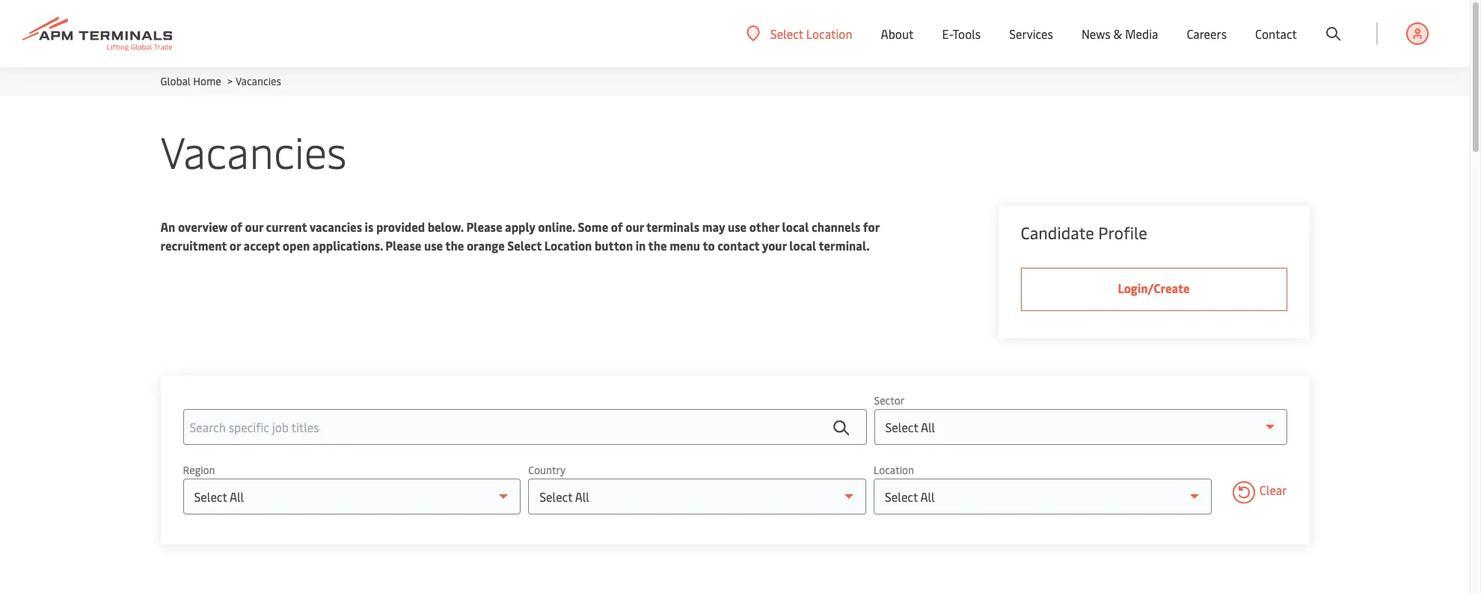 Task type: locate. For each thing, give the bounding box(es) containing it.
text search text field
[[183, 409, 867, 445]]

online.
[[538, 218, 575, 235]]

location left about 'dropdown button'
[[806, 25, 853, 42]]

location down online. at the top left of page
[[544, 237, 592, 254]]

0 vertical spatial please
[[466, 218, 502, 235]]

for
[[863, 218, 880, 235]]

vacancies down >
[[160, 121, 347, 180]]

select
[[770, 25, 803, 42], [507, 237, 542, 254]]

recruitment
[[160, 237, 227, 254]]

candidate
[[1021, 221, 1094, 244]]

please down provided
[[385, 237, 421, 254]]

global home > vacancies
[[160, 74, 281, 88]]

vacancies
[[309, 218, 362, 235]]

2 vertical spatial location
[[874, 463, 914, 477]]

vacancies right >
[[236, 74, 281, 88]]

1 vertical spatial please
[[385, 237, 421, 254]]

clear button
[[1233, 481, 1287, 506]]

1 vertical spatial local
[[790, 237, 816, 254]]

the down below.
[[445, 237, 464, 254]]

use inside an overview of our current vacancies is provided below. please apply online. some of our terminals may use other local channels for recruitment or accept open applications.
[[728, 218, 747, 235]]

1 horizontal spatial of
[[611, 218, 623, 235]]

1 horizontal spatial location
[[806, 25, 853, 42]]

home
[[193, 74, 221, 88]]

provided
[[376, 218, 425, 235]]

0 vertical spatial use
[[728, 218, 747, 235]]

of
[[230, 218, 242, 235], [611, 218, 623, 235]]

vacancies
[[236, 74, 281, 88], [160, 121, 347, 180]]

the right in at the left
[[648, 237, 667, 254]]

&
[[1114, 25, 1122, 42]]

0 horizontal spatial location
[[544, 237, 592, 254]]

local inside an overview of our current vacancies is provided below. please apply online. some of our terminals may use other local channels for recruitment or accept open applications.
[[782, 218, 809, 235]]

other
[[749, 218, 779, 235]]

0 vertical spatial vacancies
[[236, 74, 281, 88]]

local up your at the top right
[[782, 218, 809, 235]]

2 the from the left
[[648, 237, 667, 254]]

use down below.
[[424, 237, 443, 254]]

0 horizontal spatial the
[[445, 237, 464, 254]]

1 vertical spatial location
[[544, 237, 592, 254]]

please
[[466, 218, 502, 235], [385, 237, 421, 254]]

1 vertical spatial vacancies
[[160, 121, 347, 180]]

location
[[806, 25, 853, 42], [544, 237, 592, 254], [874, 463, 914, 477]]

apply
[[505, 218, 535, 235]]

0 vertical spatial location
[[806, 25, 853, 42]]

country
[[528, 463, 566, 477]]

local
[[782, 218, 809, 235], [790, 237, 816, 254]]

e-tools button
[[942, 0, 981, 67]]

contact button
[[1255, 0, 1297, 67]]

our up in at the left
[[626, 218, 644, 235]]

button
[[595, 237, 633, 254]]

local right your at the top right
[[790, 237, 816, 254]]

use
[[728, 218, 747, 235], [424, 237, 443, 254]]

is
[[365, 218, 374, 235]]

accept
[[244, 237, 280, 254]]

1 horizontal spatial use
[[728, 218, 747, 235]]

0 horizontal spatial use
[[424, 237, 443, 254]]

of up button
[[611, 218, 623, 235]]

please up orange
[[466, 218, 502, 235]]

some
[[578, 218, 608, 235]]

below.
[[428, 218, 464, 235]]

select location
[[770, 25, 853, 42]]

profile
[[1098, 221, 1148, 244]]

our up "accept"
[[245, 218, 263, 235]]

news & media button
[[1082, 0, 1158, 67]]

use up contact
[[728, 218, 747, 235]]

overview
[[178, 218, 228, 235]]

login/create link
[[1021, 268, 1287, 311]]

open
[[283, 237, 310, 254]]

1 horizontal spatial our
[[626, 218, 644, 235]]

1 vertical spatial use
[[424, 237, 443, 254]]

the
[[445, 237, 464, 254], [648, 237, 667, 254]]

0 horizontal spatial our
[[245, 218, 263, 235]]

candidate profile
[[1021, 221, 1148, 244]]

current
[[266, 218, 307, 235]]

0 horizontal spatial of
[[230, 218, 242, 235]]

location down the sector
[[874, 463, 914, 477]]

our
[[245, 218, 263, 235], [626, 218, 644, 235]]

of up or
[[230, 218, 242, 235]]

clear
[[1260, 481, 1287, 498]]

1 our from the left
[[245, 218, 263, 235]]

1 horizontal spatial select
[[770, 25, 803, 42]]

0 vertical spatial local
[[782, 218, 809, 235]]

1 horizontal spatial please
[[466, 218, 502, 235]]

1 horizontal spatial the
[[648, 237, 667, 254]]

0 horizontal spatial select
[[507, 237, 542, 254]]

news
[[1082, 25, 1111, 42]]

contact
[[718, 237, 760, 254]]



Task type: describe. For each thing, give the bounding box(es) containing it.
careers
[[1187, 25, 1227, 42]]

1 vertical spatial select
[[507, 237, 542, 254]]

2 our from the left
[[626, 218, 644, 235]]

please use the orange select location button in the menu to contact your local terminal.
[[385, 237, 870, 254]]

to
[[703, 237, 715, 254]]

region
[[183, 463, 215, 477]]

applications.
[[313, 237, 383, 254]]

menu
[[670, 237, 700, 254]]

terminal.
[[819, 237, 870, 254]]

1 the from the left
[[445, 237, 464, 254]]

login/create
[[1118, 280, 1190, 296]]

contact
[[1255, 25, 1297, 42]]

orange
[[467, 237, 505, 254]]

channels
[[812, 218, 861, 235]]

2 horizontal spatial location
[[874, 463, 914, 477]]

2 of from the left
[[611, 218, 623, 235]]

services button
[[1009, 0, 1053, 67]]

global home link
[[160, 74, 221, 88]]

about button
[[881, 0, 914, 67]]

may
[[702, 218, 725, 235]]

0 horizontal spatial please
[[385, 237, 421, 254]]

sector
[[874, 394, 905, 408]]

an
[[160, 218, 175, 235]]

e-
[[942, 25, 953, 42]]

>
[[227, 74, 233, 88]]

news & media
[[1082, 25, 1158, 42]]

0 vertical spatial select
[[770, 25, 803, 42]]

global
[[160, 74, 191, 88]]

or
[[229, 237, 241, 254]]

tools
[[953, 25, 981, 42]]

services
[[1009, 25, 1053, 42]]

an overview of our current vacancies is provided below. please apply online. some of our terminals may use other local channels for recruitment or accept open applications.
[[160, 218, 880, 254]]

media
[[1125, 25, 1158, 42]]

please inside an overview of our current vacancies is provided below. please apply online. some of our terminals may use other local channels for recruitment or accept open applications.
[[466, 218, 502, 235]]

about
[[881, 25, 914, 42]]

select location button
[[747, 25, 853, 42]]

your
[[762, 237, 787, 254]]

1 of from the left
[[230, 218, 242, 235]]

careers button
[[1187, 0, 1227, 67]]

terminals
[[646, 218, 700, 235]]

in
[[636, 237, 646, 254]]

e-tools
[[942, 25, 981, 42]]



Task type: vqa. For each thing, say whether or not it's contained in the screenshot.
Los Angeles link
no



